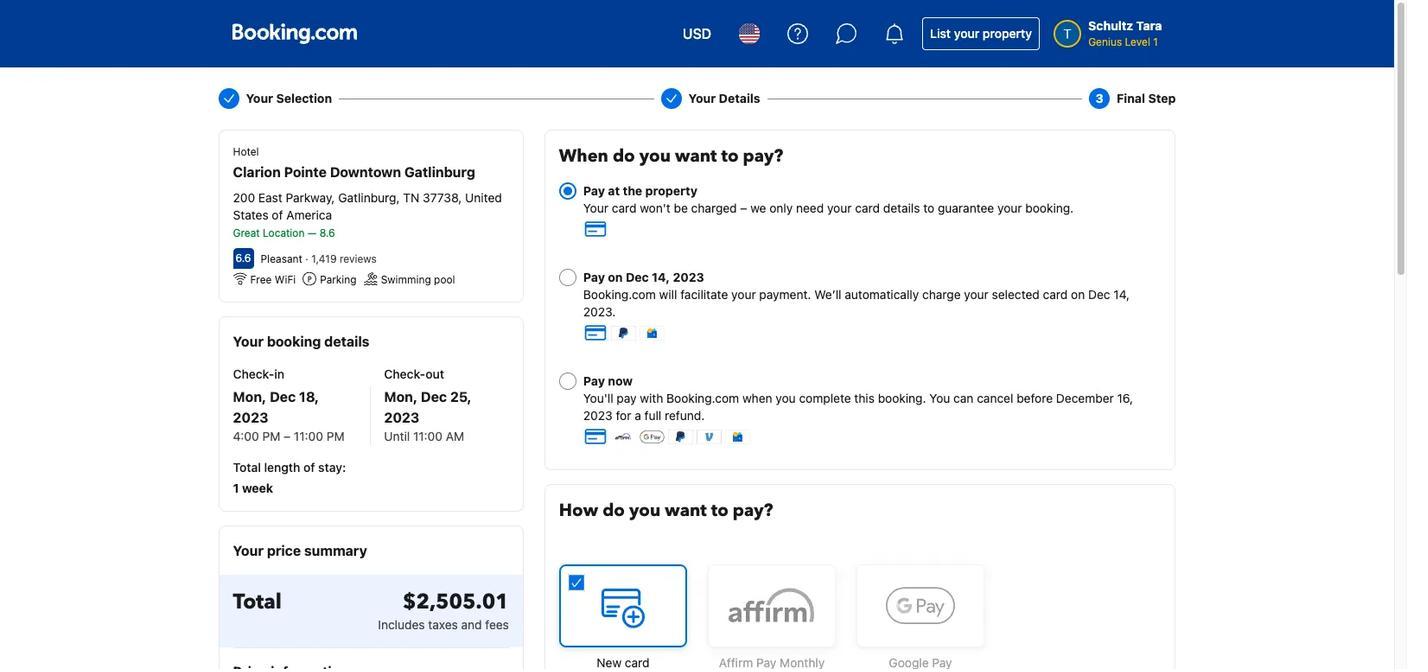 Task type: locate. For each thing, give the bounding box(es) containing it.
to
[[722, 144, 739, 168], [924, 201, 935, 215], [711, 499, 729, 522]]

pay up you'll
[[583, 374, 605, 388]]

property right list
[[983, 26, 1032, 41]]

your right need
[[827, 201, 852, 215]]

to up charged
[[722, 144, 739, 168]]

booking.
[[1026, 201, 1074, 215], [878, 391, 927, 406]]

property inside "pay at the property your card won't be charged – we only need your card details to guarantee your booking."
[[646, 183, 698, 198]]

0 vertical spatial do
[[613, 144, 635, 168]]

booking.com up the refund.
[[667, 391, 739, 406]]

card down the
[[612, 201, 637, 215]]

pleasant · 1,419 reviews
[[261, 252, 377, 265]]

you right when
[[776, 391, 796, 406]]

0 horizontal spatial details
[[324, 334, 370, 349]]

clarion pointe downtown gatlinburg
[[233, 164, 475, 180]]

card right need
[[855, 201, 880, 215]]

14,
[[652, 270, 670, 284], [1114, 287, 1130, 302]]

booking. right guarantee
[[1026, 201, 1074, 215]]

0 horizontal spatial check-
[[233, 367, 274, 381]]

free
[[250, 273, 272, 286]]

0 vertical spatial property
[[983, 26, 1032, 41]]

2 mon, from the left
[[384, 389, 418, 405]]

1 horizontal spatial booking.
[[1026, 201, 1074, 215]]

card right selected
[[1043, 287, 1068, 302]]

booking.com inside "pay on dec 14, 2023 booking.com will facilitate your payment. we'll automatically charge your selected card on dec 14, 2023."
[[583, 287, 656, 302]]

will
[[659, 287, 677, 302]]

you up the
[[640, 144, 671, 168]]

·
[[305, 252, 309, 265]]

in
[[274, 367, 285, 381]]

do up the
[[613, 144, 635, 168]]

your right facilitate
[[732, 287, 756, 302]]

1 horizontal spatial 1
[[1154, 35, 1159, 48]]

now
[[608, 374, 633, 388]]

pay on dec 14, 2023 booking.com will facilitate your payment. we'll automatically charge your selected card on dec 14, 2023.
[[583, 270, 1130, 319]]

booking. inside pay now you'll pay with booking.com when you complete this booking. you can cancel before december 16, 2023 for a full refund.
[[878, 391, 927, 406]]

0 vertical spatial total
[[233, 460, 261, 475]]

2 vertical spatial pay
[[583, 374, 605, 388]]

you right how
[[629, 499, 661, 522]]

your inside "pay at the property your card won't be charged – we only need your card details to guarantee your booking."
[[583, 201, 609, 215]]

booking.com inside pay now you'll pay with booking.com when you complete this booking. you can cancel before december 16, 2023 for a full refund.
[[667, 391, 739, 406]]

full
[[645, 408, 662, 423]]

facilitate
[[681, 287, 728, 302]]

1 pay from the top
[[583, 183, 605, 198]]

mon, up until
[[384, 389, 418, 405]]

final
[[1117, 91, 1146, 105]]

2 total from the top
[[233, 588, 282, 616]]

your details
[[689, 91, 761, 105]]

do for when
[[613, 144, 635, 168]]

gatlinburg
[[405, 164, 475, 180]]

pay?
[[743, 144, 784, 168], [733, 499, 773, 522]]

1 check- from the left
[[233, 367, 274, 381]]

3 pay from the top
[[583, 374, 605, 388]]

pay left 'at' on the top left of page
[[583, 183, 605, 198]]

property
[[983, 26, 1032, 41], [646, 183, 698, 198]]

2023 up facilitate
[[673, 270, 705, 284]]

cancel
[[977, 391, 1014, 406]]

paypal image down 2023.
[[611, 325, 636, 341]]

when do you want to pay?
[[559, 144, 784, 168]]

1 left week on the left bottom of page
[[233, 481, 239, 495]]

– we
[[741, 201, 767, 215]]

1 mon, from the left
[[233, 389, 267, 405]]

details right booking
[[324, 334, 370, 349]]

dec down in at the bottom left
[[270, 389, 296, 405]]

200
[[233, 190, 255, 205]]

details left guarantee
[[883, 201, 920, 215]]

your left 'selection'
[[246, 91, 273, 105]]

1 vertical spatial booking.com
[[667, 391, 739, 406]]

1 vertical spatial pay?
[[733, 499, 773, 522]]

to for how do you want to pay?
[[711, 499, 729, 522]]

summary
[[304, 543, 367, 559]]

1 vertical spatial to
[[924, 201, 935, 215]]

wifi
[[275, 273, 296, 286]]

pay now you'll pay with booking.com when you complete this booking. you can cancel before december 16, 2023 for a full refund.
[[583, 374, 1134, 423]]

1 horizontal spatial mon,
[[384, 389, 418, 405]]

1 horizontal spatial of
[[304, 460, 315, 475]]

pay
[[583, 183, 605, 198], [583, 270, 605, 284], [583, 374, 605, 388]]

0 vertical spatial 1
[[1154, 35, 1159, 48]]

pay inside "pay at the property your card won't be charged – we only need your card details to guarantee your booking."
[[583, 183, 605, 198]]

check-out mon, dec 25, 2023 until 11:00 am
[[384, 367, 472, 444]]

dec down the won't
[[626, 270, 649, 284]]

1 vertical spatial pay
[[583, 270, 605, 284]]

0 vertical spatial you
[[640, 144, 671, 168]]

0 horizontal spatial on
[[608, 270, 623, 284]]

0 horizontal spatial card
[[612, 201, 637, 215]]

2023 down you'll
[[583, 408, 613, 423]]

0 horizontal spatial of
[[272, 208, 283, 222]]

total down "price"
[[233, 588, 282, 616]]

1 vertical spatial 1
[[233, 481, 239, 495]]

0 vertical spatial booking.com
[[583, 287, 656, 302]]

1 inside total length of stay: 1 week
[[233, 481, 239, 495]]

1 vertical spatial 14,
[[1114, 287, 1130, 302]]

of
[[272, 208, 283, 222], [304, 460, 315, 475]]

you inside pay now you'll pay with booking.com when you complete this booking. you can cancel before december 16, 2023 for a full refund.
[[776, 391, 796, 406]]

includes taxes and fees
[[378, 617, 509, 632]]

your
[[954, 26, 980, 41], [827, 201, 852, 215], [998, 201, 1022, 215], [732, 287, 756, 302], [964, 287, 989, 302]]

booking. inside "pay at the property your card won't be charged – we only need your card details to guarantee your booking."
[[1026, 201, 1074, 215]]

of left stay:
[[304, 460, 315, 475]]

total inside total length of stay: 1 week
[[233, 460, 261, 475]]

swimming
[[381, 273, 431, 286]]

do right how
[[603, 499, 625, 522]]

card
[[612, 201, 637, 215], [855, 201, 880, 215], [1043, 287, 1068, 302]]

2023 up 4:00 pm
[[233, 410, 268, 425]]

0 horizontal spatial property
[[646, 183, 698, 198]]

genius
[[1089, 35, 1122, 48]]

1 inside the schultz tara genius level 1
[[1154, 35, 1159, 48]]

property up be
[[646, 183, 698, 198]]

be
[[674, 201, 688, 215]]

1 horizontal spatial check-
[[384, 367, 426, 381]]

1 vertical spatial of
[[304, 460, 315, 475]]

0 horizontal spatial booking.com
[[583, 287, 656, 302]]

charged
[[691, 201, 737, 215]]

pay up 2023.
[[583, 270, 605, 284]]

selection
[[276, 91, 332, 105]]

2023 inside check-in mon, dec 18, 2023 4:00 pm – 11:00 pm
[[233, 410, 268, 425]]

2 horizontal spatial card
[[1043, 287, 1068, 302]]

stay:
[[318, 460, 346, 475]]

total
[[233, 460, 261, 475], [233, 588, 282, 616]]

united
[[465, 190, 502, 205]]

details
[[883, 201, 920, 215], [324, 334, 370, 349]]

1 horizontal spatial on
[[1071, 287, 1085, 302]]

0 vertical spatial pay
[[583, 183, 605, 198]]

can
[[954, 391, 974, 406]]

this
[[855, 391, 875, 406]]

check- up until
[[384, 367, 426, 381]]

booking.com up 2023.
[[583, 287, 656, 302]]

0 horizontal spatial booking.
[[878, 391, 927, 406]]

2023 inside "check-out mon, dec 25, 2023 until 11:00 am"
[[384, 410, 420, 425]]

check- inside check-in mon, dec 18, 2023 4:00 pm – 11:00 pm
[[233, 367, 274, 381]]

200 east parkway, gatlinburg, tn 37738, united states of america great location — 8.6
[[233, 190, 502, 240]]

1 vertical spatial property
[[646, 183, 698, 198]]

2023 inside "pay on dec 14, 2023 booking.com will facilitate your payment. we'll automatically charge your selected card on dec 14, 2023."
[[673, 270, 705, 284]]

2023
[[673, 270, 705, 284], [583, 408, 613, 423], [233, 410, 268, 425], [384, 410, 420, 425]]

3
[[1096, 91, 1104, 105]]

booking. right this
[[878, 391, 927, 406]]

0 vertical spatial on
[[608, 270, 623, 284]]

your right list
[[954, 26, 980, 41]]

1 vertical spatial paypal image
[[668, 429, 693, 444]]

affirm image
[[611, 429, 636, 444]]

we'll
[[815, 287, 842, 302]]

check- inside "check-out mon, dec 25, 2023 until 11:00 am"
[[384, 367, 426, 381]]

you
[[930, 391, 951, 406]]

2 check- from the left
[[384, 367, 426, 381]]

0 vertical spatial details
[[883, 201, 920, 215]]

1 vertical spatial want
[[665, 499, 707, 522]]

0 vertical spatial pay?
[[743, 144, 784, 168]]

1 horizontal spatial booking.com
[[667, 391, 739, 406]]

1 horizontal spatial property
[[983, 26, 1032, 41]]

2 pay from the top
[[583, 270, 605, 284]]

your for your selection
[[246, 91, 273, 105]]

your for your price summary
[[233, 543, 264, 559]]

of down east
[[272, 208, 283, 222]]

check- down booking
[[233, 367, 274, 381]]

dec inside check-in mon, dec 18, 2023 4:00 pm – 11:00 pm
[[270, 389, 296, 405]]

of inside 200 east parkway, gatlinburg, tn 37738, united states of america great location — 8.6
[[272, 208, 283, 222]]

1 horizontal spatial 14,
[[1114, 287, 1130, 302]]

dec down out
[[421, 389, 447, 405]]

1
[[1154, 35, 1159, 48], [233, 481, 239, 495]]

0 horizontal spatial mon,
[[233, 389, 267, 405]]

and
[[461, 617, 482, 632]]

google pay image
[[640, 429, 665, 444]]

pay for pay at the property your card won't be charged – we only need your card details to guarantee your booking.
[[583, 183, 605, 198]]

your left booking
[[233, 334, 264, 349]]

pointe
[[284, 164, 327, 180]]

4:00 pm
[[233, 429, 280, 444]]

2 vertical spatial to
[[711, 499, 729, 522]]

how
[[559, 499, 598, 522]]

gatlinburg,
[[338, 190, 400, 205]]

booking.com for will
[[583, 287, 656, 302]]

mon, inside "check-out mon, dec 25, 2023 until 11:00 am"
[[384, 389, 418, 405]]

pay inside pay now you'll pay with booking.com when you complete this booking. you can cancel before december 16, 2023 for a full refund.
[[583, 374, 605, 388]]

clarion
[[233, 164, 281, 180]]

2023 up until
[[384, 410, 420, 425]]

total for total
[[233, 588, 282, 616]]

0 vertical spatial of
[[272, 208, 283, 222]]

want for how do you want to pay?
[[665, 499, 707, 522]]

1 vertical spatial do
[[603, 499, 625, 522]]

pay? for how do you want to pay?
[[733, 499, 773, 522]]

1 total from the top
[[233, 460, 261, 475]]

east
[[258, 190, 283, 205]]

1 vertical spatial on
[[1071, 287, 1085, 302]]

mon, inside check-in mon, dec 18, 2023 4:00 pm – 11:00 pm
[[233, 389, 267, 405]]

0 horizontal spatial 1
[[233, 481, 239, 495]]

to left guarantee
[[924, 201, 935, 215]]

on right selected
[[1071, 287, 1085, 302]]

paypal image
[[611, 325, 636, 341], [668, 429, 693, 444]]

2023 inside pay now you'll pay with booking.com when you complete this booking. you can cancel before december 16, 2023 for a full refund.
[[583, 408, 613, 423]]

paypal image down the refund.
[[668, 429, 693, 444]]

want up be
[[675, 144, 717, 168]]

your price summary
[[233, 543, 367, 559]]

your for your booking details
[[233, 334, 264, 349]]

mon, for mon, dec 18, 2023
[[233, 389, 267, 405]]

1 for 1 week
[[233, 481, 239, 495]]

your left "price"
[[233, 543, 264, 559]]

includes
[[378, 617, 425, 632]]

8.6
[[320, 227, 335, 240]]

pay inside "pay on dec 14, 2023 booking.com will facilitate your payment. we'll automatically charge your selected card on dec 14, 2023."
[[583, 270, 605, 284]]

on up 2023.
[[608, 270, 623, 284]]

taxes
[[428, 617, 458, 632]]

december
[[1056, 391, 1114, 406]]

2 vertical spatial you
[[629, 499, 661, 522]]

mon, up 4:00 pm
[[233, 389, 267, 405]]

1 horizontal spatial details
[[883, 201, 920, 215]]

on
[[608, 270, 623, 284], [1071, 287, 1085, 302]]

total up week on the left bottom of page
[[233, 460, 261, 475]]

tn
[[403, 190, 420, 205]]

1 vertical spatial you
[[776, 391, 796, 406]]

want down venmo icon
[[665, 499, 707, 522]]

0 vertical spatial want
[[675, 144, 717, 168]]

your down 'at' on the top left of page
[[583, 201, 609, 215]]

pay at the property your card won't be charged – we only need your card details to guarantee your booking.
[[583, 183, 1074, 215]]

0 vertical spatial to
[[722, 144, 739, 168]]

0 vertical spatial booking.
[[1026, 201, 1074, 215]]

check- for mon, dec 18, 2023
[[233, 367, 274, 381]]

0 horizontal spatial 14,
[[652, 270, 670, 284]]

0 vertical spatial paypal image
[[611, 325, 636, 341]]

your booking details
[[233, 334, 370, 349]]

1 vertical spatial total
[[233, 588, 282, 616]]

to down venmo icon
[[711, 499, 729, 522]]

you for when do you want to pay?
[[640, 144, 671, 168]]

1 down tara
[[1154, 35, 1159, 48]]

1 vertical spatial booking.
[[878, 391, 927, 406]]

your left details
[[689, 91, 716, 105]]



Task type: vqa. For each thing, say whether or not it's contained in the screenshot.
Great
yes



Task type: describe. For each thing, give the bounding box(es) containing it.
a
[[635, 408, 641, 423]]

level
[[1125, 35, 1151, 48]]

until
[[384, 429, 410, 444]]

venmo image
[[697, 429, 722, 444]]

dec inside "check-out mon, dec 25, 2023 until 11:00 am"
[[421, 389, 447, 405]]

at
[[608, 183, 620, 198]]

dec right selected
[[1089, 287, 1111, 302]]

details
[[719, 91, 761, 105]]

downtown
[[330, 164, 401, 180]]

do for how
[[603, 499, 625, 522]]

tara
[[1137, 18, 1163, 33]]

location
[[263, 227, 305, 240]]

mon, for mon, dec 25, 2023
[[384, 389, 418, 405]]

details inside "pay at the property your card won't be charged – we only need your card details to guarantee your booking."
[[883, 201, 920, 215]]

only
[[770, 201, 793, 215]]

with
[[640, 391, 663, 406]]

booking.com for when
[[667, 391, 739, 406]]

schultz tara genius level 1
[[1089, 18, 1163, 48]]

length
[[264, 460, 300, 475]]

check- for mon, dec 25, 2023
[[384, 367, 426, 381]]

schultz
[[1089, 18, 1134, 33]]

swimming pool
[[381, 273, 455, 286]]

$2,505.01
[[403, 588, 509, 616]]

–
[[284, 429, 291, 444]]

11:00 am
[[413, 429, 464, 444]]

refund.
[[665, 408, 705, 423]]

to inside "pay at the property your card won't be charged – we only need your card details to guarantee your booking."
[[924, 201, 935, 215]]

step
[[1149, 91, 1176, 105]]

1 horizontal spatial card
[[855, 201, 880, 215]]

complete
[[799, 391, 851, 406]]

11:00 pm
[[294, 429, 345, 444]]

property inside "link"
[[983, 26, 1032, 41]]

great
[[233, 227, 260, 240]]

pleasant
[[261, 252, 303, 265]]

states
[[233, 208, 269, 222]]

your right charge
[[964, 287, 989, 302]]

before
[[1017, 391, 1053, 406]]

won't
[[640, 201, 671, 215]]

1 vertical spatial details
[[324, 334, 370, 349]]

check-in mon, dec 18, 2023 4:00 pm – 11:00 pm
[[233, 367, 345, 444]]

16,
[[1118, 391, 1134, 406]]

scored 6.6 element
[[233, 248, 254, 269]]

your inside "link"
[[954, 26, 980, 41]]

booking
[[267, 334, 321, 349]]

selected
[[992, 287, 1040, 302]]

booking.com online hotel reservations image
[[232, 23, 357, 44]]

week
[[242, 481, 273, 495]]

charge
[[923, 287, 961, 302]]

out
[[426, 367, 444, 381]]

pool
[[434, 273, 455, 286]]

pay? for when do you want to pay?
[[743, 144, 784, 168]]

card inside "pay on dec 14, 2023 booking.com will facilitate your payment. we'll automatically charge your selected card on dec 14, 2023."
[[1043, 287, 1068, 302]]

your selection
[[246, 91, 332, 105]]

total for total length of stay: 1 week
[[233, 460, 261, 475]]

price
[[267, 543, 301, 559]]

your for your details
[[689, 91, 716, 105]]

automatically
[[845, 287, 919, 302]]

of inside total length of stay: 1 week
[[304, 460, 315, 475]]

when
[[559, 144, 609, 168]]

200 east parkway, gatlinburg, tn 37738, united states of america button
[[233, 189, 509, 224]]

final step
[[1117, 91, 1176, 105]]

2023.
[[583, 304, 616, 319]]

25,
[[450, 389, 472, 405]]

guarantee
[[938, 201, 995, 215]]

the
[[623, 183, 643, 198]]

parkway,
[[286, 190, 335, 205]]

want for when do you want to pay?
[[675, 144, 717, 168]]

your right guarantee
[[998, 201, 1022, 215]]

0 vertical spatial 14,
[[652, 270, 670, 284]]

free wifi
[[250, 273, 296, 286]]

to for when do you want to pay?
[[722, 144, 739, 168]]

total length of stay: 1 week
[[233, 460, 346, 495]]

you'll
[[583, 391, 614, 406]]

1 horizontal spatial paypal image
[[668, 429, 693, 444]]

payment.
[[760, 287, 811, 302]]

1 for genius level 1
[[1154, 35, 1159, 48]]

you for how do you want to pay?
[[629, 499, 661, 522]]

need
[[796, 201, 824, 215]]

0 horizontal spatial paypal image
[[611, 325, 636, 341]]

pay for pay now you'll pay with booking.com when you complete this booking. you can cancel before december 16, 2023 for a full refund.
[[583, 374, 605, 388]]

parking
[[320, 273, 357, 286]]

how do you want to pay?
[[559, 499, 773, 522]]

usd button
[[673, 13, 722, 54]]

hotel
[[233, 145, 259, 158]]

list
[[930, 26, 951, 41]]

6.6
[[236, 252, 251, 265]]

list your property
[[930, 26, 1032, 41]]

pay
[[617, 391, 637, 406]]

pay for pay on dec 14, 2023 booking.com will facilitate your payment. we'll automatically charge your selected card on dec 14, 2023.
[[583, 270, 605, 284]]

1,419
[[311, 252, 337, 265]]

rated pleasant element
[[261, 252, 303, 265]]

list your property link
[[923, 17, 1040, 50]]

when
[[743, 391, 773, 406]]



